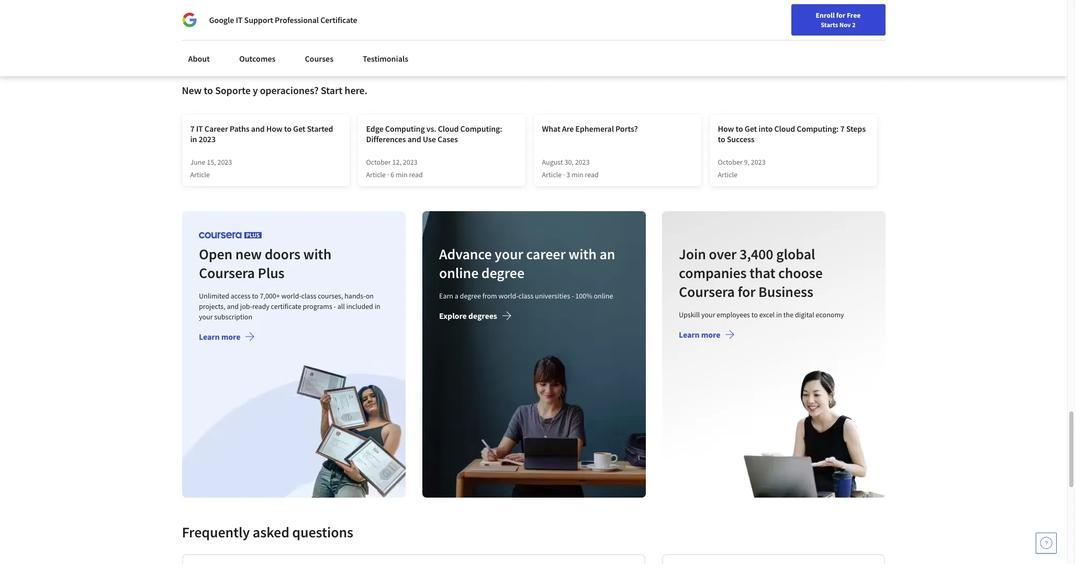 Task type: describe. For each thing, give the bounding box(es) containing it.
explore degrees
[[439, 311, 497, 322]]

7 it career paths and how to get started in 2023
[[190, 124, 333, 145]]

certificate
[[271, 302, 301, 312]]

earn
[[439, 292, 453, 301]]

nov
[[840, 20, 851, 29]]

questions
[[292, 524, 353, 542]]

steps
[[846, 124, 866, 134]]

the
[[783, 311, 794, 320]]

ephemeral
[[575, 124, 614, 134]]

learn for right "learn more" link
[[679, 330, 700, 340]]

into
[[759, 124, 773, 134]]

projects,
[[199, 302, 225, 312]]

asked
[[253, 524, 289, 542]]

english
[[867, 12, 892, 22]]

· for computing
[[387, 170, 389, 180]]

differences
[[366, 134, 406, 145]]

job-
[[240, 302, 252, 312]]

companies
[[679, 264, 747, 283]]

ready
[[252, 302, 269, 312]]

earn a degree from world-class universities - 100% online
[[439, 292, 613, 301]]

online inside advance your career with an online degree
[[439, 264, 478, 283]]

3
[[566, 170, 570, 180]]

2023 inside 7 it career paths and how to get started in 2023
[[199, 134, 216, 145]]

started
[[307, 124, 333, 134]]

that
[[750, 264, 775, 283]]

7 inside 7 it career paths and how to get started in 2023
[[190, 124, 195, 134]]

coursera plus image
[[199, 232, 261, 239]]

subscription
[[214, 313, 252, 322]]

testimonials link
[[357, 47, 415, 70]]

advance
[[439, 245, 491, 264]]

edge computing vs. cloud computing: differences and use cases
[[366, 124, 502, 145]]

0 horizontal spatial learn more link
[[199, 332, 255, 345]]

october 12, 2023 article · 6 min read
[[366, 158, 423, 180]]

1 horizontal spatial learn more link
[[679, 330, 735, 342]]

computing
[[385, 124, 425, 134]]

excel
[[759, 311, 775, 320]]

2023 for what are ephemeral ports?
[[575, 158, 590, 167]]

career
[[526, 245, 565, 264]]

to left success
[[718, 134, 725, 145]]

upskill
[[679, 311, 700, 320]]

outcomes link
[[233, 47, 282, 70]]

support
[[244, 15, 273, 25]]

explore degrees link
[[439, 311, 511, 324]]

google it support professional certificate
[[209, 15, 357, 25]]

it for 7
[[196, 124, 203, 134]]

coursera inside join over 3,400 global companies that choose coursera for business
[[679, 283, 735, 302]]

and inside 7 it career paths and how to get started in 2023
[[251, 124, 265, 134]]

your for upskill
[[701, 311, 715, 320]]

soporte
[[215, 84, 251, 97]]

october for how to get into cloud computing: 7 steps to success
[[718, 158, 743, 167]]

and inside unlimited access to 7,000+ world-class courses, hands-on projects, and job-ready certificate programs - all included in your subscription
[[227, 302, 238, 312]]

new
[[235, 245, 262, 264]]

included
[[346, 302, 373, 312]]

it for google
[[236, 15, 243, 25]]

edge
[[366, 124, 384, 134]]

1 vertical spatial degree
[[459, 292, 481, 301]]

digital
[[795, 311, 814, 320]]

free
[[847, 10, 861, 20]]

1 vertical spatial new
[[182, 84, 202, 97]]

cloud inside how to get into cloud computing: 7 steps to success
[[774, 124, 795, 134]]

article for how to get into cloud computing: 7 steps to success
[[718, 170, 738, 180]]

new to soporte y operaciones? start here.
[[182, 84, 368, 97]]

to inside 7 it career paths and how to get started in 2023
[[284, 124, 292, 134]]

economy
[[816, 311, 844, 320]]

cases
[[438, 134, 458, 145]]

choose
[[778, 264, 823, 283]]

more for right "learn more" link
[[701, 330, 720, 340]]

october for edge computing vs. cloud computing: differences and use cases
[[366, 158, 391, 167]]

vs.
[[426, 124, 436, 134]]

learn more for "learn more" link to the left
[[199, 332, 240, 342]]

how to get into cloud computing: 7 steps to success
[[718, 124, 866, 145]]

get inside how to get into cloud computing: 7 steps to success
[[745, 124, 757, 134]]

to left soporte on the left of page
[[204, 84, 213, 97]]

universities
[[535, 292, 570, 301]]

0 vertical spatial career
[[822, 12, 842, 21]]

employees
[[717, 311, 750, 320]]

june
[[190, 158, 205, 167]]

career inside 7 it career paths and how to get started in 2023
[[205, 124, 228, 134]]

slides element
[[201, 47, 867, 57]]

open
[[199, 245, 232, 264]]

use
[[423, 134, 436, 145]]

business
[[758, 283, 813, 302]]

find
[[777, 12, 790, 21]]

starts
[[821, 20, 838, 29]]

professional
[[275, 15, 319, 25]]

find your new career link
[[772, 10, 848, 24]]

get inside 7 it career paths and how to get started in 2023
[[293, 124, 305, 134]]

article for what are ephemeral ports?
[[542, 170, 562, 180]]

to left excel
[[752, 311, 758, 320]]

are
[[562, 124, 574, 134]]

a
[[454, 292, 458, 301]]

3,400
[[740, 245, 773, 264]]

from
[[482, 292, 497, 301]]

for inside join over 3,400 global companies that choose coursera for business
[[738, 283, 756, 302]]

open new doors with coursera plus
[[199, 245, 331, 283]]

what
[[542, 124, 560, 134]]

all
[[337, 302, 345, 312]]

7,000+
[[260, 292, 280, 301]]

october 9, 2023 article
[[718, 158, 766, 180]]

courses
[[305, 53, 334, 64]]

unlimited access to 7,000+ world-class courses, hands-on projects, and job-ready certificate programs - all included in your subscription
[[199, 292, 380, 322]]

august 30, 2023 article · 3 min read
[[542, 158, 599, 180]]

9,
[[744, 158, 750, 167]]

plus
[[258, 264, 284, 283]]

operaciones?
[[260, 84, 319, 97]]



Task type: locate. For each thing, give the bounding box(es) containing it.
new left starts
[[807, 12, 821, 21]]

google image
[[182, 13, 197, 27]]

2 horizontal spatial in
[[776, 311, 782, 320]]

2023 up 15,
[[199, 134, 216, 145]]

paths
[[230, 124, 250, 134]]

class
[[301, 292, 316, 301], [518, 292, 533, 301]]

your down projects,
[[199, 313, 213, 322]]

class up programs on the left bottom of page
[[301, 292, 316, 301]]

0 vertical spatial it
[[236, 15, 243, 25]]

world- up certificate
[[281, 292, 301, 301]]

1 horizontal spatial career
[[822, 12, 842, 21]]

with
[[303, 245, 331, 264], [568, 245, 596, 264]]

with inside advance your career with an online degree
[[568, 245, 596, 264]]

1 horizontal spatial world-
[[498, 292, 518, 301]]

- left all
[[333, 302, 336, 312]]

0 horizontal spatial online
[[439, 264, 478, 283]]

degree inside advance your career with an online degree
[[481, 264, 524, 283]]

it
[[236, 15, 243, 25], [196, 124, 203, 134]]

2
[[852, 20, 856, 29]]

frequently
[[182, 524, 250, 542]]

degree right a
[[459, 292, 481, 301]]

to up ready
[[252, 292, 258, 301]]

1 7 from the left
[[190, 124, 195, 134]]

article for 7 it career paths and how to get started in 2023
[[190, 170, 210, 180]]

3 article from the left
[[542, 170, 562, 180]]

· left 6 on the left of page
[[387, 170, 389, 180]]

access
[[230, 292, 250, 301]]

0 horizontal spatial min
[[396, 170, 408, 180]]

to left "into"
[[736, 124, 743, 134]]

career left free
[[822, 12, 842, 21]]

2 7 from the left
[[840, 124, 845, 134]]

about link
[[182, 47, 216, 70]]

min for computing
[[396, 170, 408, 180]]

1 horizontal spatial and
[[251, 124, 265, 134]]

1 horizontal spatial for
[[836, 10, 846, 20]]

in inside 7 it career paths and how to get started in 2023
[[190, 134, 197, 145]]

more
[[701, 330, 720, 340], [221, 332, 240, 342]]

·
[[387, 170, 389, 180], [563, 170, 565, 180]]

· inside august 30, 2023 article · 3 min read
[[563, 170, 565, 180]]

0 horizontal spatial career
[[205, 124, 228, 134]]

online up a
[[439, 264, 478, 283]]

1 horizontal spatial 7
[[840, 124, 845, 134]]

4 article from the left
[[718, 170, 738, 180]]

0 horizontal spatial 7
[[190, 124, 195, 134]]

with right doors
[[303, 245, 331, 264]]

october left 12,
[[366, 158, 391, 167]]

with for career
[[568, 245, 596, 264]]

with inside open new doors with coursera plus
[[303, 245, 331, 264]]

0 horizontal spatial world-
[[281, 292, 301, 301]]

in left 'the'
[[776, 311, 782, 320]]

degree up from
[[481, 264, 524, 283]]

2023 for 7 it career paths and how to get started in 2023
[[217, 158, 232, 167]]

2 · from the left
[[563, 170, 565, 180]]

· inside october 12, 2023 article · 6 min read
[[387, 170, 389, 180]]

1 horizontal spatial coursera
[[679, 283, 735, 302]]

1 vertical spatial it
[[196, 124, 203, 134]]

0 vertical spatial new
[[807, 12, 821, 21]]

1 vertical spatial -
[[333, 302, 336, 312]]

2023 right 15,
[[217, 158, 232, 167]]

article left 6 on the left of page
[[366, 170, 386, 180]]

class for courses,
[[301, 292, 316, 301]]

degree
[[481, 264, 524, 283], [459, 292, 481, 301]]

october left 9,
[[718, 158, 743, 167]]

start
[[321, 84, 343, 97]]

june 15, 2023 article
[[190, 158, 232, 180]]

- inside unlimited access to 7,000+ world-class courses, hands-on projects, and job-ready certificate programs - all included in your subscription
[[333, 302, 336, 312]]

ports?
[[616, 124, 638, 134]]

cloud inside edge computing vs. cloud computing: differences and use cases
[[438, 124, 459, 134]]

0 horizontal spatial read
[[409, 170, 423, 180]]

to left started
[[284, 124, 292, 134]]

for
[[836, 10, 846, 20], [738, 283, 756, 302]]

read for vs.
[[409, 170, 423, 180]]

· left 3
[[563, 170, 565, 180]]

0 horizontal spatial it
[[196, 124, 203, 134]]

1 vertical spatial online
[[593, 292, 613, 301]]

it up the june at the top of the page
[[196, 124, 203, 134]]

enroll for free starts nov 2
[[816, 10, 861, 29]]

1 horizontal spatial computing:
[[797, 124, 839, 134]]

in inside unlimited access to 7,000+ world-class courses, hands-on projects, and job-ready certificate programs - all included in your subscription
[[374, 302, 380, 312]]

1 horizontal spatial class
[[518, 292, 533, 301]]

career left paths
[[205, 124, 228, 134]]

1 vertical spatial career
[[205, 124, 228, 134]]

courses,
[[318, 292, 343, 301]]

computing: left steps
[[797, 124, 839, 134]]

in up the june at the top of the page
[[190, 134, 197, 145]]

2023 inside october 12, 2023 article · 6 min read
[[403, 158, 418, 167]]

enroll
[[816, 10, 835, 20]]

2 with from the left
[[568, 245, 596, 264]]

computing: right cases
[[460, 124, 502, 134]]

courses link
[[299, 47, 340, 70]]

global
[[776, 245, 815, 264]]

online right 100%
[[593, 292, 613, 301]]

2023 right 12,
[[403, 158, 418, 167]]

learn down projects,
[[199, 332, 219, 342]]

7 up the june at the top of the page
[[190, 124, 195, 134]]

computing:
[[460, 124, 502, 134], [797, 124, 839, 134]]

12,
[[392, 158, 401, 167]]

2 min from the left
[[572, 170, 583, 180]]

world- inside unlimited access to 7,000+ world-class courses, hands-on projects, and job-ready certificate programs - all included in your subscription
[[281, 292, 301, 301]]

min right 3
[[572, 170, 583, 180]]

2 world- from the left
[[498, 292, 518, 301]]

1 horizontal spatial how
[[718, 124, 734, 134]]

october inside october 12, 2023 article · 6 min read
[[366, 158, 391, 167]]

1 read from the left
[[409, 170, 423, 180]]

frequently asked questions
[[182, 524, 353, 542]]

success
[[727, 134, 755, 145]]

world- right from
[[498, 292, 518, 301]]

in right the included
[[374, 302, 380, 312]]

2023 for edge computing vs. cloud computing: differences and use cases
[[403, 158, 418, 167]]

and right paths
[[251, 124, 265, 134]]

computing: inside how to get into cloud computing: 7 steps to success
[[797, 124, 839, 134]]

2023 right 9,
[[751, 158, 766, 167]]

0 horizontal spatial more
[[221, 332, 240, 342]]

get left "into"
[[745, 124, 757, 134]]

it inside 7 it career paths and how to get started in 2023
[[196, 124, 203, 134]]

with for doors
[[303, 245, 331, 264]]

0 horizontal spatial in
[[190, 134, 197, 145]]

learn more down the subscription
[[199, 332, 240, 342]]

and left "use"
[[408, 134, 421, 145]]

read inside october 12, 2023 article · 6 min read
[[409, 170, 423, 180]]

degrees
[[468, 311, 497, 322]]

1 horizontal spatial learn
[[679, 330, 700, 340]]

0 horizontal spatial computing:
[[460, 124, 502, 134]]

article for edge computing vs. cloud computing: differences and use cases
[[366, 170, 386, 180]]

how inside how to get into cloud computing: 7 steps to success
[[718, 124, 734, 134]]

2 how from the left
[[718, 124, 734, 134]]

learn more link down the subscription
[[199, 332, 255, 345]]

2 get from the left
[[745, 124, 757, 134]]

class inside unlimited access to 7,000+ world-class courses, hands-on projects, and job-ready certificate programs - all included in your subscription
[[301, 292, 316, 301]]

more down the subscription
[[221, 332, 240, 342]]

upskill your employees to excel in the digital economy
[[679, 311, 844, 320]]

article inside august 30, 2023 article · 3 min read
[[542, 170, 562, 180]]

1 cloud from the left
[[438, 124, 459, 134]]

how left "into"
[[718, 124, 734, 134]]

to
[[204, 84, 213, 97], [284, 124, 292, 134], [736, 124, 743, 134], [718, 134, 725, 145], [252, 292, 258, 301], [752, 311, 758, 320]]

world- for 7,000+
[[281, 292, 301, 301]]

your for advance
[[494, 245, 523, 264]]

1 horizontal spatial in
[[374, 302, 380, 312]]

2023 for how to get into cloud computing: 7 steps to success
[[751, 158, 766, 167]]

about
[[188, 53, 210, 64]]

and up the subscription
[[227, 302, 238, 312]]

7
[[190, 124, 195, 134], [840, 124, 845, 134]]

read for ephemeral
[[585, 170, 599, 180]]

what are ephemeral ports?
[[542, 124, 638, 134]]

2 october from the left
[[718, 158, 743, 167]]

1 get from the left
[[293, 124, 305, 134]]

0 horizontal spatial ·
[[387, 170, 389, 180]]

your right 'find'
[[792, 12, 806, 21]]

world-
[[281, 292, 301, 301], [498, 292, 518, 301]]

0 horizontal spatial and
[[227, 302, 238, 312]]

cloud right vs.
[[438, 124, 459, 134]]

explore
[[439, 311, 466, 322]]

coursera inside open new doors with coursera plus
[[199, 264, 255, 283]]

outcomes
[[239, 53, 276, 64]]

your inside unlimited access to 7,000+ world-class courses, hands-on projects, and job-ready certificate programs - all included in your subscription
[[199, 313, 213, 322]]

google
[[209, 15, 234, 25]]

article inside 'october 9, 2023 article'
[[718, 170, 738, 180]]

min right 6 on the left of page
[[396, 170, 408, 180]]

certificate
[[320, 15, 357, 25]]

article inside june 15, 2023 article
[[190, 170, 210, 180]]

0 vertical spatial degree
[[481, 264, 524, 283]]

0 horizontal spatial -
[[333, 302, 336, 312]]

article down success
[[718, 170, 738, 180]]

coursera up unlimited
[[199, 264, 255, 283]]

1 world- from the left
[[281, 292, 301, 301]]

0 horizontal spatial class
[[301, 292, 316, 301]]

1 horizontal spatial new
[[807, 12, 821, 21]]

for up nov
[[836, 10, 846, 20]]

get left started
[[293, 124, 305, 134]]

2 horizontal spatial and
[[408, 134, 421, 145]]

1 horizontal spatial cloud
[[774, 124, 795, 134]]

learn
[[679, 330, 700, 340], [199, 332, 219, 342]]

0 horizontal spatial learn
[[199, 332, 219, 342]]

with left an
[[568, 245, 596, 264]]

learn for "learn more" link to the left
[[199, 332, 219, 342]]

1 horizontal spatial -
[[571, 292, 574, 301]]

join
[[679, 245, 706, 264]]

1 horizontal spatial ·
[[563, 170, 565, 180]]

2 read from the left
[[585, 170, 599, 180]]

help center image
[[1040, 538, 1053, 550]]

1 horizontal spatial online
[[593, 292, 613, 301]]

1 horizontal spatial min
[[572, 170, 583, 180]]

1 vertical spatial for
[[738, 283, 756, 302]]

0 horizontal spatial new
[[182, 84, 202, 97]]

new
[[807, 12, 821, 21], [182, 84, 202, 97]]

1 horizontal spatial get
[[745, 124, 757, 134]]

article down august
[[542, 170, 562, 180]]

- left 100%
[[571, 292, 574, 301]]

2 class from the left
[[518, 292, 533, 301]]

learn more for right "learn more" link
[[679, 330, 720, 340]]

1 how from the left
[[266, 124, 283, 134]]

your left career on the top of the page
[[494, 245, 523, 264]]

1 computing: from the left
[[460, 124, 502, 134]]

0 vertical spatial online
[[439, 264, 478, 283]]

programs
[[303, 302, 332, 312]]

7 left steps
[[840, 124, 845, 134]]

on
[[365, 292, 373, 301]]

learn down upskill
[[679, 330, 700, 340]]

unlimited
[[199, 292, 229, 301]]

1 horizontal spatial learn more
[[679, 330, 720, 340]]

1 article from the left
[[190, 170, 210, 180]]

article inside october 12, 2023 article · 6 min read
[[366, 170, 386, 180]]

class left universities
[[518, 292, 533, 301]]

0 vertical spatial -
[[571, 292, 574, 301]]

read inside august 30, 2023 article · 3 min read
[[585, 170, 599, 180]]

read
[[409, 170, 423, 180], [585, 170, 599, 180]]

learn more link down upskill
[[679, 330, 735, 342]]

1 horizontal spatial with
[[568, 245, 596, 264]]

2023 inside august 30, 2023 article · 3 min read
[[575, 158, 590, 167]]

1 · from the left
[[387, 170, 389, 180]]

to inside unlimited access to 7,000+ world-class courses, hands-on projects, and job-ready certificate programs - all included in your subscription
[[252, 292, 258, 301]]

0 horizontal spatial how
[[266, 124, 283, 134]]

new down about
[[182, 84, 202, 97]]

1 horizontal spatial read
[[585, 170, 599, 180]]

your right upskill
[[701, 311, 715, 320]]

1 horizontal spatial more
[[701, 330, 720, 340]]

advance your career with an online degree
[[439, 245, 615, 283]]

join over 3,400 global companies that choose coursera for business
[[679, 245, 823, 302]]

it right "google"
[[236, 15, 243, 25]]

testimonials
[[363, 53, 408, 64]]

6
[[391, 170, 394, 180]]

how right paths
[[266, 124, 283, 134]]

1 with from the left
[[303, 245, 331, 264]]

doors
[[264, 245, 300, 264]]

15,
[[207, 158, 216, 167]]

30,
[[565, 158, 574, 167]]

· for are
[[563, 170, 565, 180]]

your for find
[[792, 12, 806, 21]]

coursera up upskill
[[679, 283, 735, 302]]

1 min from the left
[[396, 170, 408, 180]]

2 article from the left
[[366, 170, 386, 180]]

an
[[599, 245, 615, 264]]

2 computing: from the left
[[797, 124, 839, 134]]

1 october from the left
[[366, 158, 391, 167]]

0 horizontal spatial coursera
[[199, 264, 255, 283]]

for inside enroll for free starts nov 2
[[836, 10, 846, 20]]

read right 6 on the left of page
[[409, 170, 423, 180]]

0 horizontal spatial with
[[303, 245, 331, 264]]

online
[[439, 264, 478, 283], [593, 292, 613, 301]]

100%
[[575, 292, 592, 301]]

coursera
[[199, 264, 255, 283], [679, 283, 735, 302]]

0 horizontal spatial for
[[738, 283, 756, 302]]

1 horizontal spatial october
[[718, 158, 743, 167]]

1 class from the left
[[301, 292, 316, 301]]

world- for from
[[498, 292, 518, 301]]

for up the employees
[[738, 283, 756, 302]]

min inside august 30, 2023 article · 3 min read
[[572, 170, 583, 180]]

2 cloud from the left
[[774, 124, 795, 134]]

7 inside how to get into cloud computing: 7 steps to success
[[840, 124, 845, 134]]

more down the employees
[[701, 330, 720, 340]]

y
[[253, 84, 258, 97]]

computing: inside edge computing vs. cloud computing: differences and use cases
[[460, 124, 502, 134]]

min inside october 12, 2023 article · 6 min read
[[396, 170, 408, 180]]

your inside advance your career with an online degree
[[494, 245, 523, 264]]

0 horizontal spatial cloud
[[438, 124, 459, 134]]

None search field
[[149, 7, 400, 27]]

over
[[709, 245, 737, 264]]

1 horizontal spatial it
[[236, 15, 243, 25]]

october inside 'october 9, 2023 article'
[[718, 158, 743, 167]]

2023 right 30,
[[575, 158, 590, 167]]

min for are
[[572, 170, 583, 180]]

and inside edge computing vs. cloud computing: differences and use cases
[[408, 134, 421, 145]]

your
[[792, 12, 806, 21], [494, 245, 523, 264], [701, 311, 715, 320], [199, 313, 213, 322]]

learn more down upskill
[[679, 330, 720, 340]]

article down the june at the top of the page
[[190, 170, 210, 180]]

0 horizontal spatial get
[[293, 124, 305, 134]]

learn more link
[[679, 330, 735, 342], [199, 332, 255, 345]]

-
[[571, 292, 574, 301], [333, 302, 336, 312]]

read right 3
[[585, 170, 599, 180]]

2023 inside june 15, 2023 article
[[217, 158, 232, 167]]

cloud right "into"
[[774, 124, 795, 134]]

how inside 7 it career paths and how to get started in 2023
[[266, 124, 283, 134]]

here.
[[345, 84, 368, 97]]

0 vertical spatial for
[[836, 10, 846, 20]]

0 horizontal spatial learn more
[[199, 332, 240, 342]]

how
[[266, 124, 283, 134], [718, 124, 734, 134]]

0 horizontal spatial october
[[366, 158, 391, 167]]

class for universities
[[518, 292, 533, 301]]

2023 inside 'october 9, 2023 article'
[[751, 158, 766, 167]]

more for "learn more" link to the left
[[221, 332, 240, 342]]



Task type: vqa. For each thing, say whether or not it's contained in the screenshot.
Google's the IT
yes



